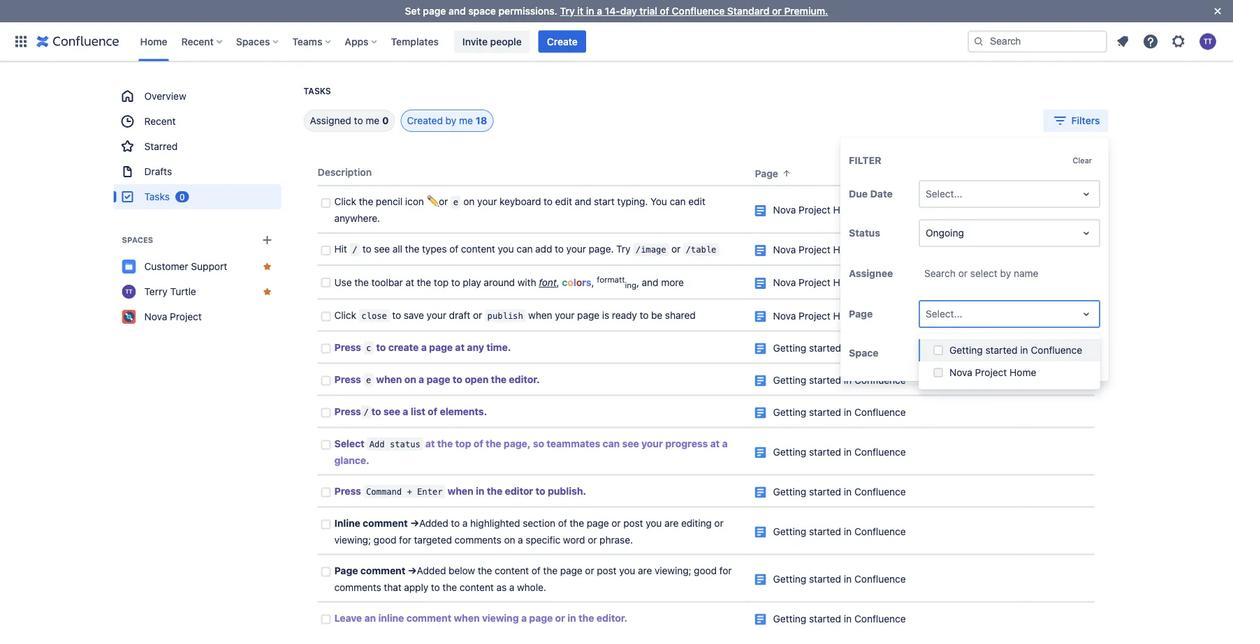 Task type: vqa. For each thing, say whether or not it's contained in the screenshot.
Set
yes



Task type: locate. For each thing, give the bounding box(es) containing it.
by right created
[[446, 115, 457, 126]]

getting for the getting started in confluence link for 12th 'page title icon' from the top
[[773, 614, 807, 625]]

page up press e when on a page to open the editor.
[[429, 342, 453, 353]]

see left all
[[374, 244, 390, 255]]

2 vertical spatial can
[[603, 438, 620, 450]]

1 click from the top
[[334, 196, 356, 208]]

0 horizontal spatial e
[[366, 375, 371, 385]]

invite people button
[[454, 30, 530, 53]]

to up the select add status
[[371, 406, 381, 418]]

page right 'set'
[[423, 5, 446, 17]]

good down editing
[[694, 565, 717, 577]]

status
[[390, 440, 421, 450]]

5 page title icon image from the top
[[755, 343, 766, 355]]

at right progress
[[710, 438, 720, 450]]

banner
[[0, 22, 1233, 61]]

0
[[382, 115, 389, 126], [180, 192, 185, 202]]

2 me from the left
[[459, 115, 473, 126]]

getting started in confluence link
[[773, 342, 906, 354], [773, 375, 906, 386], [773, 407, 906, 418], [773, 447, 906, 458], [773, 486, 906, 498], [773, 526, 906, 538], [773, 574, 906, 585], [773, 614, 906, 625]]

/ inside press / to see a list of elements.
[[364, 407, 369, 418]]

11 page title icon image from the top
[[755, 575, 766, 586]]

or right '✏️'
[[439, 196, 448, 208]]

can
[[670, 196, 686, 208], [517, 244, 533, 255], [603, 438, 620, 450]]

your profile and preferences image
[[1200, 33, 1217, 50]]

your left page.
[[566, 244, 586, 255]]

0 vertical spatial viewing;
[[334, 535, 371, 546]]

added
[[419, 518, 448, 529], [417, 565, 446, 577]]

of inside added to a highlighted section of the page or post you are editing or viewing; good for targeted comments on a specific word or phrase.
[[558, 518, 567, 529]]

2 horizontal spatial ,
[[637, 277, 639, 289]]

open image for space
[[1078, 345, 1095, 362]]

by left name
[[1000, 268, 1011, 280]]

→
[[410, 518, 419, 529], [408, 565, 417, 577]]

project for ,
[[799, 277, 831, 289]]

started for the getting started in confluence link corresponding to 6th 'page title icon' from the bottom
[[809, 407, 841, 418]]

command
[[366, 487, 402, 497]]

group
[[114, 84, 281, 210]]

it
[[578, 5, 584, 17]]

in
[[586, 5, 594, 17], [844, 342, 852, 354], [1021, 345, 1028, 356], [844, 375, 852, 386], [844, 407, 852, 418], [844, 447, 852, 458], [476, 486, 485, 497], [844, 486, 852, 498], [844, 526, 852, 538], [844, 574, 852, 585], [568, 613, 576, 624], [844, 614, 852, 625]]

0 horizontal spatial you
[[498, 244, 514, 255]]

1 nova project home link from the top
[[773, 204, 860, 216]]

on inside added to a highlighted section of the page or post you are editing or viewing; good for targeted comments on a specific word or phrase.
[[504, 535, 515, 546]]

open
[[465, 374, 489, 385]]

and inside the use the toolbar at the top to play around with font , c o l o r s , formatt ing , and more
[[642, 277, 659, 289]]

0 horizontal spatial 0
[[180, 192, 185, 202]]

editor
[[505, 486, 533, 497]]

0 vertical spatial tasks
[[304, 86, 331, 96]]

→ up "apply"
[[408, 565, 417, 577]]

5 getting started in confluence link from the top
[[773, 486, 906, 498]]

or inside added below the content of the page or post you are viewing; good for comments that apply to the content as a whole.
[[585, 565, 594, 577]]

getting started in confluence for the getting started in confluence link related to third 'page title icon' from the bottom
[[773, 526, 906, 538]]

1 vertical spatial open image
[[1078, 225, 1095, 242]]

glance.
[[334, 455, 369, 466]]

0 vertical spatial date
[[1052, 168, 1074, 180]]

a left specific
[[518, 535, 523, 546]]

starred link
[[114, 134, 281, 159]]

added inside added below the content of the page or post you are viewing; good for comments that apply to the content as a whole.
[[417, 565, 446, 577]]

and inside the on your keyboard to edit and start typing. you can edit anywhere.
[[575, 196, 591, 208]]

0 horizontal spatial by
[[446, 115, 457, 126]]

0 vertical spatial on
[[464, 196, 475, 208]]

is
[[602, 310, 609, 321]]

viewing; inside added to a highlighted section of the page or post you are editing or viewing; good for targeted comments on a specific word or phrase.
[[334, 535, 371, 546]]

getting started in confluence link for 12th 'page title icon' from the top
[[773, 614, 906, 625]]

1 vertical spatial date
[[871, 188, 893, 200]]

0 vertical spatial added
[[419, 518, 448, 529]]

on down highlighted
[[504, 535, 515, 546]]

and
[[449, 5, 466, 17], [575, 196, 591, 208], [642, 277, 659, 289]]

1 horizontal spatial post
[[624, 518, 643, 529]]

press / to see a list of elements.
[[334, 406, 487, 418]]

are inside added to a highlighted section of the page or post you are editing or viewing; good for targeted comments on a specific word or phrase.
[[665, 518, 679, 529]]

12 page title icon image from the top
[[755, 615, 766, 626]]

1 vertical spatial for
[[720, 565, 732, 577]]

0 vertical spatial due
[[1030, 168, 1049, 180]]

see inside at the top of the page, so teammates can see your progress at a glance.
[[622, 438, 639, 450]]

1 horizontal spatial by
[[1000, 268, 1011, 280]]

added up the targeted
[[419, 518, 448, 529]]

good inside added below the content of the page or post you are viewing; good for comments that apply to the content as a whole.
[[694, 565, 717, 577]]

spaces inside popup button
[[236, 36, 270, 47]]

at left any
[[455, 342, 465, 353]]

try
[[560, 5, 575, 17], [616, 244, 631, 255]]

pencil
[[376, 196, 403, 208]]

1 horizontal spatial recent
[[181, 36, 214, 47]]

page down word
[[560, 565, 583, 577]]

getting for the getting started in confluence link corresponding to fifth 'page title icon' from the bottom
[[773, 447, 807, 458]]

recent up starred
[[144, 116, 176, 127]]

3 , from the left
[[637, 277, 639, 289]]

you inside added below the content of the page or post you are viewing; good for comments that apply to the content as a whole.
[[619, 565, 636, 577]]

1 horizontal spatial for
[[720, 565, 732, 577]]

recent
[[181, 36, 214, 47], [144, 116, 176, 127]]

0 horizontal spatial top
[[434, 277, 449, 289]]

recent right the 'home' link
[[181, 36, 214, 47]]

open image
[[1078, 186, 1095, 203], [1078, 225, 1095, 242], [1078, 345, 1095, 362]]

you up the use the toolbar at the top to play around with font , c o l o r s , formatt ing , and more
[[498, 244, 514, 255]]

1 horizontal spatial c
[[562, 277, 568, 289]]

1 press from the top
[[334, 342, 361, 353]]

filters
[[1072, 115, 1100, 126]]

terry turtle link
[[114, 280, 281, 305]]

8 page title icon image from the top
[[755, 448, 766, 459]]

o left r
[[568, 277, 574, 289]]

whole.
[[517, 582, 546, 594]]

1 horizontal spatial due date
[[1030, 168, 1074, 180]]

0 vertical spatial select...
[[926, 188, 963, 200]]

to right add
[[555, 244, 564, 255]]

press for see
[[334, 406, 361, 418]]

open image for status
[[1078, 225, 1095, 242]]

0 vertical spatial can
[[670, 196, 686, 208]]

to left 'open'
[[453, 374, 463, 385]]

/table
[[686, 245, 717, 255]]

getting started in confluence link for 11th 'page title icon' from the top of the page
[[773, 574, 906, 585]]

getting started in confluence
[[773, 342, 906, 354], [950, 345, 1083, 356], [773, 375, 906, 386], [773, 407, 906, 418], [773, 447, 906, 458], [773, 486, 906, 498], [773, 526, 906, 538], [773, 574, 906, 585], [773, 614, 906, 625]]

1 vertical spatial content
[[495, 565, 529, 577]]

or right editing
[[714, 518, 724, 529]]

day
[[620, 5, 637, 17]]

2 press from the top
[[334, 374, 361, 385]]

close image
[[1210, 3, 1226, 20]]

on your keyboard to edit and start typing. you can edit anywhere.
[[334, 196, 708, 224]]

1 vertical spatial editor.
[[597, 613, 628, 624]]

2 edit from the left
[[689, 196, 706, 208]]

me right assigned
[[366, 115, 380, 126]]

you left editing
[[646, 518, 662, 529]]

0 horizontal spatial viewing;
[[334, 535, 371, 546]]

of up whole.
[[532, 565, 541, 577]]

comment for good
[[363, 518, 408, 529]]

page inside added to a highlighted section of the page or post you are editing or viewing; good for targeted comments on a specific word or phrase.
[[587, 518, 609, 529]]

, right formatt
[[637, 277, 639, 289]]

click up anywhere.
[[334, 196, 356, 208]]

tab list containing assigned to me
[[287, 110, 494, 132]]

getting started in confluence for the getting started in confluence link corresponding to 6th 'page title icon' from the bottom
[[773, 407, 906, 418]]

getting started in confluence for the getting started in confluence link for fourth 'page title icon' from the bottom
[[773, 486, 906, 498]]

2 horizontal spatial and
[[642, 277, 659, 289]]

tab list
[[287, 110, 494, 132]]

0 horizontal spatial and
[[449, 5, 466, 17]]

spaces up customer
[[122, 236, 153, 245]]

4 nova project home link from the top
[[773, 310, 860, 322]]

2 horizontal spatial you
[[646, 518, 662, 529]]

a right as at bottom
[[509, 582, 515, 594]]

3 open image from the top
[[1078, 345, 1095, 362]]

to up the targeted
[[451, 518, 460, 529]]

templates link
[[387, 30, 443, 53]]

started for the getting started in confluence link for 12th 'page title icon' from the top
[[809, 614, 841, 625]]

to right editor
[[536, 486, 546, 497]]

due
[[1030, 168, 1049, 180], [849, 188, 868, 200]]

4 press from the top
[[334, 486, 361, 497]]

viewing; down inline
[[334, 535, 371, 546]]

o
[[568, 277, 574, 289], [576, 277, 582, 289]]

3 getting started in confluence link from the top
[[773, 407, 906, 418]]

0 vertical spatial by
[[446, 115, 457, 126]]

getting started in confluence link for fifth 'page title icon' from the bottom
[[773, 447, 906, 458]]

tasks up assigned
[[304, 86, 331, 96]]

getting for the getting started in confluence link corresponding to 6th 'page title icon' from the bottom
[[773, 407, 807, 418]]

2 vertical spatial page
[[334, 565, 358, 577]]

1 horizontal spatial /
[[364, 407, 369, 418]]

0 horizontal spatial good
[[374, 535, 397, 546]]

edit
[[555, 196, 572, 208], [689, 196, 706, 208]]

confluence for the getting started in confluence link for 12th 'page title icon' from the top
[[855, 614, 906, 625]]

recent inside popup button
[[181, 36, 214, 47]]

save
[[404, 310, 424, 321]]

viewing; inside added below the content of the page or post you are viewing; good for comments that apply to the content as a whole.
[[655, 565, 691, 577]]

post inside added to a highlighted section of the page or post you are editing or viewing; good for targeted comments on a specific word or phrase.
[[624, 518, 643, 529]]

1 horizontal spatial ,
[[592, 277, 594, 289]]

around
[[484, 277, 515, 289]]

space
[[468, 5, 496, 17]]

0 horizontal spatial ,
[[557, 277, 559, 289]]

clear button
[[1065, 152, 1101, 169]]

0 vertical spatial e
[[453, 197, 458, 208]]

unstar this space image
[[262, 287, 273, 298]]

of up word
[[558, 518, 567, 529]]

at right toolbar
[[406, 277, 414, 289]]

2 vertical spatial and
[[642, 277, 659, 289]]

invite people
[[463, 36, 522, 47]]

1 vertical spatial recent
[[144, 116, 176, 127]]

1 horizontal spatial spaces
[[236, 36, 270, 47]]

0 down drafts link
[[180, 192, 185, 202]]

2 open image from the top
[[1078, 225, 1095, 242]]

,
[[557, 277, 559, 289], [592, 277, 594, 289], [637, 277, 639, 289]]

are
[[665, 518, 679, 529], [638, 565, 652, 577]]

1 vertical spatial comment
[[361, 565, 406, 577]]

comments
[[455, 535, 502, 546], [334, 582, 381, 594]]

of down elements.
[[474, 438, 483, 450]]

1 vertical spatial can
[[517, 244, 533, 255]]

when right enter
[[448, 486, 474, 497]]

getting for the getting started in confluence link for fourth 'page title icon' from the bottom
[[773, 486, 807, 498]]

2 nova project home link from the top
[[773, 244, 860, 256]]

nova for on your keyboard to edit and start typing. you can edit anywhere.
[[773, 204, 796, 216]]

a
[[597, 5, 602, 17], [421, 342, 427, 353], [419, 374, 424, 385], [403, 406, 408, 418], [722, 438, 728, 450], [463, 518, 468, 529], [518, 535, 523, 546], [509, 582, 515, 594], [521, 613, 527, 624]]

4 getting started in confluence link from the top
[[773, 447, 906, 458]]

started
[[809, 342, 841, 354], [986, 345, 1018, 356], [809, 375, 841, 386], [809, 407, 841, 418], [809, 447, 841, 458], [809, 486, 841, 498], [809, 526, 841, 538], [809, 574, 841, 585], [809, 614, 841, 625]]

0 vertical spatial →
[[410, 518, 419, 529]]

0 horizontal spatial date
[[871, 188, 893, 200]]

1 horizontal spatial and
[[575, 196, 591, 208]]

to inside added to a highlighted section of the page or post you are editing or viewing; good for targeted comments on a specific word or phrase.
[[451, 518, 460, 529]]

can left add
[[517, 244, 533, 255]]

c inside press c to create a page at any time.
[[366, 343, 371, 353]]

0 horizontal spatial due
[[849, 188, 868, 200]]

1 horizontal spatial edit
[[689, 196, 706, 208]]

turtle
[[170, 286, 196, 298]]

1 horizontal spatial viewing;
[[655, 565, 691, 577]]

confluence for the getting started in confluence link related to third 'page title icon' from the bottom
[[855, 526, 906, 538]]

or right /image
[[672, 244, 681, 255]]

be
[[651, 310, 663, 321]]

me for by
[[459, 115, 473, 126]]

2 vertical spatial on
[[504, 535, 515, 546]]

click left close
[[334, 310, 356, 321]]

ongoing
[[926, 228, 964, 239]]

2 vertical spatial content
[[460, 582, 494, 594]]

/ for hit
[[352, 245, 357, 255]]

2 page title icon image from the top
[[755, 245, 766, 256]]

getting started in confluence link for 5th 'page title icon' from the top
[[773, 342, 906, 354]]

0 horizontal spatial for
[[399, 535, 412, 546]]

confluence image
[[36, 33, 119, 50], [36, 33, 119, 50]]

2 horizontal spatial page
[[849, 309, 873, 320]]

press for create
[[334, 342, 361, 353]]

see for a
[[384, 406, 400, 418]]

1 getting started in confluence link from the top
[[773, 342, 906, 354]]

added inside added to a highlighted section of the page or post you are editing or viewing; good for targeted comments on a specific word or phrase.
[[419, 518, 448, 529]]

specific
[[526, 535, 561, 546]]

2 vertical spatial select...
[[926, 348, 963, 359]]

editor.
[[509, 374, 540, 385], [597, 613, 628, 624]]

shared
[[665, 310, 696, 321]]

o left the s
[[576, 277, 582, 289]]

tasks down drafts
[[144, 191, 170, 203]]

the up word
[[570, 518, 584, 529]]

getting
[[773, 342, 807, 354], [950, 345, 983, 356], [773, 375, 807, 386], [773, 407, 807, 418], [773, 447, 807, 458], [773, 486, 807, 498], [773, 526, 807, 538], [773, 574, 807, 585], [773, 614, 807, 625]]

1 vertical spatial good
[[694, 565, 717, 577]]

good inside added to a highlighted section of the page or post you are editing or viewing; good for targeted comments on a specific word or phrase.
[[374, 535, 397, 546]]

confluence for the getting started in confluence link for fourth 'page title icon' from the bottom
[[855, 486, 906, 498]]

any
[[467, 342, 484, 353]]

/ right hit
[[352, 245, 357, 255]]

try left it
[[560, 5, 575, 17]]

8 getting started in confluence link from the top
[[773, 614, 906, 625]]

2 getting started in confluence link from the top
[[773, 375, 906, 386]]

of
[[660, 5, 669, 17], [449, 244, 459, 255], [428, 406, 438, 418], [474, 438, 483, 450], [558, 518, 567, 529], [532, 565, 541, 577]]

1 horizontal spatial comments
[[455, 535, 502, 546]]

1 vertical spatial added
[[417, 565, 446, 577]]

or left select
[[959, 268, 968, 280]]

1 vertical spatial by
[[1000, 268, 1011, 280]]

1 vertical spatial e
[[366, 375, 371, 385]]

getting started in confluence link for sixth 'page title icon'
[[773, 375, 906, 386]]

due down filter
[[849, 188, 868, 200]]

3 page title icon image from the top
[[755, 278, 766, 289]]

can right teammates
[[603, 438, 620, 450]]

edit right you
[[689, 196, 706, 208]]

at right status
[[425, 438, 435, 450]]

or up phrase.
[[612, 518, 621, 529]]

1 vertical spatial click
[[334, 310, 356, 321]]

good down the inline comment →
[[374, 535, 397, 546]]

2 o from the left
[[576, 277, 582, 289]]

help icon image
[[1143, 33, 1159, 50]]

nova project home link
[[773, 204, 860, 216], [773, 244, 860, 256], [773, 277, 860, 289], [773, 310, 860, 322]]

added up "apply"
[[417, 565, 446, 577]]

nova project home link for ,
[[773, 277, 860, 289]]

0 vertical spatial content
[[461, 244, 495, 255]]

when
[[528, 310, 552, 321], [376, 374, 402, 385], [448, 486, 474, 497], [454, 613, 480, 624]]

7 getting started in confluence link from the top
[[773, 574, 906, 585]]

→ for page comment →
[[408, 565, 417, 577]]

to inside the use the toolbar at the top to play around with font , c o l o r s , formatt ing , and more
[[451, 277, 460, 289]]

1 horizontal spatial can
[[603, 438, 620, 450]]

select... for due date
[[926, 188, 963, 200]]

, left the l
[[557, 277, 559, 289]]

press c to create a page at any time.
[[334, 342, 511, 353]]

1 horizontal spatial tasks
[[304, 86, 331, 96]]

at
[[406, 277, 414, 289], [455, 342, 465, 353], [425, 438, 435, 450], [710, 438, 720, 450]]

top down elements.
[[455, 438, 471, 450]]

page up phrase.
[[587, 518, 609, 529]]

top left play
[[434, 277, 449, 289]]

0 vertical spatial top
[[434, 277, 449, 289]]

0 horizontal spatial post
[[597, 565, 617, 577]]

/ inside hit / to see all the types of content you can add to your page. try /image or /table
[[352, 245, 357, 255]]

c
[[562, 277, 568, 289], [366, 343, 371, 353]]

3 nova project home link from the top
[[773, 277, 860, 289]]

banner containing home
[[0, 22, 1233, 61]]

confluence for 5th 'page title icon' from the top the getting started in confluence link
[[855, 342, 906, 354]]

1 me from the left
[[366, 115, 380, 126]]

try it in a 14-day trial of confluence standard or premium. link
[[560, 5, 828, 17]]

click close to save your draft or publish when your page is ready to be shared
[[334, 310, 696, 321]]

0 vertical spatial comment
[[363, 518, 408, 529]]

0 left created
[[382, 115, 389, 126]]

apps
[[345, 36, 369, 47]]

1 vertical spatial tasks
[[144, 191, 170, 203]]

1 select... from the top
[[926, 188, 963, 200]]

click the pencil icon ✏️ or e
[[334, 196, 458, 208]]

draft
[[449, 310, 471, 321]]

nova project home for ,
[[773, 277, 860, 289]]

0 horizontal spatial due date
[[849, 188, 893, 200]]

3 press from the top
[[334, 406, 361, 418]]

on right '✏️'
[[464, 196, 475, 208]]

confluence for the getting started in confluence link corresponding to fifth 'page title icon' from the bottom
[[855, 447, 906, 458]]

1 vertical spatial spaces
[[122, 236, 153, 245]]

0 horizontal spatial try
[[560, 5, 575, 17]]

can inside the on your keyboard to edit and start typing. you can edit anywhere.
[[670, 196, 686, 208]]

1 , from the left
[[557, 277, 559, 289]]

due date
[[1030, 168, 1074, 180], [849, 188, 893, 200]]

due left clear button
[[1030, 168, 1049, 180]]

edit left start
[[555, 196, 572, 208]]

me left 18
[[459, 115, 473, 126]]

1 horizontal spatial me
[[459, 115, 473, 126]]

1 open image from the top
[[1078, 186, 1095, 203]]

content up play
[[461, 244, 495, 255]]

0 horizontal spatial o
[[568, 277, 574, 289]]

on up press / to see a list of elements.
[[404, 374, 416, 385]]

getting for the getting started in confluence link for 11th 'page title icon' from the top of the page
[[773, 574, 807, 585]]

to left play
[[451, 277, 460, 289]]

1 vertical spatial viewing;
[[655, 565, 691, 577]]

4 page title icon image from the top
[[755, 311, 766, 322]]

→ up the targeted
[[410, 518, 419, 529]]

page left is
[[577, 310, 600, 321]]

0 vertical spatial and
[[449, 5, 466, 17]]

page up space in the bottom right of the page
[[849, 309, 873, 320]]

nova project home
[[773, 204, 860, 216], [773, 244, 860, 256], [773, 277, 860, 289], [773, 310, 860, 322], [950, 367, 1037, 379]]

to inside tab list
[[354, 115, 363, 126]]

0 horizontal spatial edit
[[555, 196, 572, 208]]

0 horizontal spatial tasks
[[144, 191, 170, 203]]

7 page title icon image from the top
[[755, 408, 766, 419]]

page title icon image
[[755, 205, 766, 217], [755, 245, 766, 256], [755, 278, 766, 289], [755, 311, 766, 322], [755, 343, 766, 355], [755, 376, 766, 387], [755, 408, 766, 419], [755, 448, 766, 459], [755, 487, 766, 499], [755, 527, 766, 538], [755, 575, 766, 586], [755, 615, 766, 626]]

2 vertical spatial see
[[622, 438, 639, 450]]

assigned
[[310, 115, 351, 126]]

select... for space
[[926, 348, 963, 359]]

1 horizontal spatial e
[[453, 197, 458, 208]]

icon
[[405, 196, 424, 208]]

2 click from the top
[[334, 310, 356, 321]]

due date down clear
[[1030, 168, 1074, 180]]

9 page title icon image from the top
[[755, 487, 766, 499]]

spaces right the recent popup button
[[236, 36, 270, 47]]

good
[[374, 535, 397, 546], [694, 565, 717, 577]]

0 vertical spatial /
[[352, 245, 357, 255]]

viewing;
[[334, 535, 371, 546], [655, 565, 691, 577]]

comments inside added below the content of the page or post you are viewing; good for comments that apply to the content as a whole.
[[334, 582, 381, 594]]

e
[[453, 197, 458, 208], [366, 375, 371, 385]]

1 vertical spatial page
[[849, 309, 873, 320]]

0 vertical spatial c
[[562, 277, 568, 289]]

0 horizontal spatial page
[[334, 565, 358, 577]]

or right draft
[[473, 310, 482, 321]]

added below the content of the page or post you are viewing; good for comments that apply to the content as a whole.
[[334, 565, 735, 594]]

you for can
[[498, 244, 514, 255]]

your inside at the top of the page, so teammates can see your progress at a glance.
[[642, 438, 663, 450]]

1 vertical spatial top
[[455, 438, 471, 450]]

and left start
[[575, 196, 591, 208]]

comments down page comment →
[[334, 582, 381, 594]]

0 horizontal spatial editor.
[[509, 374, 540, 385]]

1 horizontal spatial on
[[464, 196, 475, 208]]

press for enter
[[334, 486, 361, 497]]

0 vertical spatial comments
[[455, 535, 502, 546]]

getting for 5th 'page title icon' from the top the getting started in confluence link
[[773, 342, 807, 354]]

getting for the getting started in confluence link related to third 'page title icon' from the bottom
[[773, 526, 807, 538]]

to right "apply"
[[431, 582, 440, 594]]

added for inline comment →
[[419, 518, 448, 529]]

home link
[[136, 30, 172, 53]]

your
[[477, 196, 497, 208], [566, 244, 586, 255], [427, 310, 446, 321], [555, 310, 575, 321], [642, 438, 663, 450]]

6 getting started in confluence link from the top
[[773, 526, 906, 538]]

1 o from the left
[[568, 277, 574, 289]]

nova for to see all the types of content you can add to your page. try
[[773, 244, 796, 256]]

a left 14-
[[597, 5, 602, 17]]

added for page comment →
[[417, 565, 446, 577]]

comments inside added to a highlighted section of the page or post you are editing or viewing; good for targeted comments on a specific word or phrase.
[[455, 535, 502, 546]]

on inside the on your keyboard to edit and start typing. you can edit anywhere.
[[464, 196, 475, 208]]

1 vertical spatial /
[[364, 407, 369, 418]]

0 horizontal spatial on
[[404, 374, 416, 385]]

to right the keyboard
[[544, 196, 553, 208]]

comment up that
[[361, 565, 406, 577]]

home inside global element
[[140, 36, 167, 47]]

1 horizontal spatial top
[[455, 438, 471, 450]]

add
[[369, 440, 385, 450]]

post up phrase.
[[624, 518, 643, 529]]

0 vertical spatial page
[[755, 168, 779, 180]]

content up as at bottom
[[495, 565, 529, 577]]

1 vertical spatial select...
[[926, 309, 963, 320]]

1 page title icon image from the top
[[755, 205, 766, 217]]

premium.
[[784, 5, 828, 17]]

date
[[1052, 168, 1074, 180], [871, 188, 893, 200]]

3 select... from the top
[[926, 348, 963, 359]]

0 vertical spatial post
[[624, 518, 643, 529]]

select...
[[926, 188, 963, 200], [926, 309, 963, 320], [926, 348, 963, 359]]



Task type: describe. For each thing, give the bounding box(es) containing it.
the left editor
[[487, 486, 503, 497]]

a right viewing
[[521, 613, 527, 624]]

ascending sorting icon page image
[[781, 168, 792, 179]]

e inside press e when on a page to open the editor.
[[366, 375, 371, 385]]

ready
[[612, 310, 637, 321]]

of right trial at the top right
[[660, 5, 669, 17]]

0 horizontal spatial spaces
[[122, 236, 153, 245]]

Search or select by name text field
[[925, 267, 927, 281]]

home for ,
[[833, 277, 860, 289]]

ing
[[625, 281, 637, 291]]

nova for ,
[[773, 277, 796, 289]]

starred
[[144, 141, 178, 152]]

or right standard
[[772, 5, 782, 17]]

for inside added to a highlighted section of the page or post you are editing or viewing; good for targeted comments on a specific word or phrase.
[[399, 535, 412, 546]]

getting started in confluence for the getting started in confluence link for 12th 'page title icon' from the top
[[773, 614, 906, 625]]

status
[[849, 228, 881, 239]]

use
[[334, 277, 352, 289]]

drafts link
[[114, 159, 281, 184]]

global element
[[8, 22, 965, 61]]

time.
[[487, 342, 511, 353]]

a inside added below the content of the page or post you are viewing; good for comments that apply to the content as a whole.
[[509, 582, 515, 594]]

support
[[191, 261, 227, 273]]

nova project home link for when your page is ready to be shared
[[773, 310, 860, 322]]

1 vertical spatial 0
[[180, 192, 185, 202]]

1 horizontal spatial try
[[616, 244, 631, 255]]

click for the
[[334, 196, 356, 208]]

when left viewing
[[454, 613, 480, 624]]

top inside the use the toolbar at the top to play around with font , c o l o r s , formatt ing , and more
[[434, 277, 449, 289]]

2 select... from the top
[[926, 309, 963, 320]]

getting started in confluence for the getting started in confluence link corresponding to fifth 'page title icon' from the bottom
[[773, 447, 906, 458]]

permissions.
[[499, 5, 558, 17]]

getting started in confluence link for fourth 'page title icon' from the bottom
[[773, 486, 906, 498]]

added to a highlighted section of the page or post you are editing or viewing; good for targeted comments on a specific word or phrase.
[[334, 518, 726, 546]]

publish
[[487, 311, 523, 321]]

a right create
[[421, 342, 427, 353]]

your right save
[[427, 310, 446, 321]]

6 page title icon image from the top
[[755, 376, 766, 387]]

1 vertical spatial due
[[849, 188, 868, 200]]

the down added below the content of the page or post you are viewing; good for comments that apply to the content as a whole.
[[579, 613, 594, 624]]

✏️
[[427, 196, 436, 208]]

create link
[[539, 30, 586, 53]]

nova project home for or
[[773, 244, 860, 256]]

to left create
[[376, 342, 386, 353]]

Search field
[[968, 30, 1108, 53]]

below
[[449, 565, 475, 577]]

close
[[361, 311, 387, 321]]

formatt
[[597, 275, 625, 285]]

home for on your keyboard to edit and start typing. you can edit anywhere.
[[833, 204, 860, 216]]

targeted
[[414, 535, 452, 546]]

0 vertical spatial 0
[[382, 115, 389, 126]]

customer support
[[144, 261, 227, 273]]

created by me 18
[[407, 115, 487, 126]]

the up whole.
[[543, 565, 558, 577]]

overview link
[[114, 84, 281, 109]]

invite
[[463, 36, 488, 47]]

0 vertical spatial editor.
[[509, 374, 540, 385]]

select add status
[[334, 438, 421, 450]]

1 horizontal spatial page
[[755, 168, 779, 180]]

nova project
[[144, 311, 202, 323]]

so
[[533, 438, 544, 450]]

for inside added below the content of the page or post you are viewing; good for comments that apply to the content as a whole.
[[720, 565, 732, 577]]

your down the l
[[555, 310, 575, 321]]

the down "below"
[[443, 582, 457, 594]]

/image
[[636, 245, 666, 255]]

create
[[547, 36, 578, 47]]

1 edit from the left
[[555, 196, 572, 208]]

search
[[925, 268, 956, 280]]

1 horizontal spatial date
[[1052, 168, 1074, 180]]

0 horizontal spatial can
[[517, 244, 533, 255]]

you inside added to a highlighted section of the page or post you are editing or viewing; good for targeted comments on a specific word or phrase.
[[646, 518, 662, 529]]

e inside click the pencil icon ✏️ or e
[[453, 197, 458, 208]]

start
[[594, 196, 615, 208]]

getting started in confluence for the getting started in confluence link for 11th 'page title icon' from the top of the page
[[773, 574, 906, 585]]

settings icon image
[[1171, 33, 1187, 50]]

18
[[476, 115, 487, 126]]

0 horizontal spatial recent
[[144, 116, 176, 127]]

drafts
[[144, 166, 172, 178]]

of right 'list'
[[428, 406, 438, 418]]

leave an inline comment when viewing a page or in the editor.
[[334, 613, 628, 624]]

by inside tab list
[[446, 115, 457, 126]]

press for on
[[334, 374, 361, 385]]

you for are
[[619, 565, 636, 577]]

apply
[[404, 582, 429, 594]]

started for the getting started in confluence link associated with sixth 'page title icon'
[[809, 375, 841, 386]]

started for 5th 'page title icon' from the top the getting started in confluence link
[[809, 342, 841, 354]]

group containing overview
[[114, 84, 281, 210]]

page down whole.
[[529, 613, 553, 624]]

the down elements.
[[437, 438, 453, 450]]

confluence for the getting started in confluence link associated with sixth 'page title icon'
[[855, 375, 906, 386]]

press e when on a page to open the editor.
[[334, 374, 540, 385]]

create a space image
[[259, 232, 276, 249]]

customer support link
[[114, 254, 281, 280]]

all
[[393, 244, 402, 255]]

phrase.
[[600, 535, 633, 546]]

teams button
[[288, 30, 336, 53]]

10 page title icon image from the top
[[755, 527, 766, 538]]

people
[[490, 36, 522, 47]]

confluence for the getting started in confluence link for 11th 'page title icon' from the top of the page
[[855, 574, 906, 585]]

+
[[407, 487, 412, 497]]

progress
[[665, 438, 708, 450]]

a inside at the top of the page, so teammates can see your progress at a glance.
[[722, 438, 728, 450]]

highlighted
[[470, 518, 520, 529]]

c inside the use the toolbar at the top to play around with font , c o l o r s , formatt ing , and more
[[562, 277, 568, 289]]

1 horizontal spatial due
[[1030, 168, 1049, 180]]

customer
[[144, 261, 188, 273]]

assigned to me 0
[[310, 115, 389, 126]]

name
[[1014, 268, 1039, 280]]

post inside added below the content of the page or post you are viewing; good for comments that apply to the content as a whole.
[[597, 565, 617, 577]]

spaces button
[[232, 30, 284, 53]]

select
[[971, 268, 998, 280]]

are inside added below the content of the page or post you are viewing; good for comments that apply to the content as a whole.
[[638, 565, 652, 577]]

with
[[518, 277, 536, 289]]

search image
[[973, 36, 985, 47]]

started for the getting started in confluence link related to third 'page title icon' from the bottom
[[809, 526, 841, 538]]

project for on your keyboard to edit and start typing. you can edit anywhere.
[[799, 204, 831, 216]]

to inside the on your keyboard to edit and start typing. you can edit anywhere.
[[544, 196, 553, 208]]

home for to see all the types of content you can add to your page. try
[[833, 244, 860, 256]]

comment for that
[[361, 565, 406, 577]]

the right 'open'
[[491, 374, 507, 385]]

the right all
[[405, 244, 420, 255]]

project for to save your draft or
[[799, 310, 831, 322]]

a down press c to create a page at any time.
[[419, 374, 424, 385]]

nova project home link for or
[[773, 244, 860, 256]]

filters button
[[1044, 110, 1109, 132]]

assignee
[[849, 268, 893, 280]]

set
[[405, 5, 420, 17]]

font
[[539, 277, 557, 289]]

list
[[411, 406, 425, 418]]

getting started in confluence link for third 'page title icon' from the bottom
[[773, 526, 906, 538]]

an
[[364, 613, 376, 624]]

word
[[563, 535, 585, 546]]

your inside the on your keyboard to edit and start typing. you can edit anywhere.
[[477, 196, 497, 208]]

keyboard
[[500, 196, 541, 208]]

page,
[[504, 438, 531, 450]]

a left highlighted
[[463, 518, 468, 529]]

a left 'list'
[[403, 406, 408, 418]]

when down create
[[376, 374, 402, 385]]

of inside at the top of the page, so teammates can see your progress at a glance.
[[474, 438, 483, 450]]

notification icon image
[[1115, 33, 1131, 50]]

anywhere.
[[334, 213, 380, 224]]

or right word
[[588, 535, 597, 546]]

0 vertical spatial try
[[560, 5, 575, 17]]

nova for to save your draft or
[[773, 310, 796, 322]]

the up anywhere.
[[359, 196, 373, 208]]

filter
[[849, 154, 882, 166]]

to right hit
[[363, 244, 372, 255]]

leave
[[334, 613, 362, 624]]

→ for inline comment →
[[410, 518, 419, 529]]

the up save
[[417, 277, 431, 289]]

to left save
[[392, 310, 401, 321]]

1 vertical spatial due date
[[849, 188, 893, 200]]

the left 'page,'
[[486, 438, 501, 450]]

click for close
[[334, 310, 356, 321]]

home for to save your draft or
[[833, 310, 860, 322]]

select
[[334, 438, 365, 450]]

the inside added to a highlighted section of the page or post you are editing or viewing; good for targeted comments on a specific word or phrase.
[[570, 518, 584, 529]]

see for all
[[374, 244, 390, 255]]

appswitcher icon image
[[13, 33, 29, 50]]

to left be
[[640, 310, 649, 321]]

the right "below"
[[478, 565, 492, 577]]

standard
[[727, 5, 770, 17]]

1 vertical spatial on
[[404, 374, 416, 385]]

add
[[535, 244, 552, 255]]

that
[[384, 582, 402, 594]]

0 vertical spatial due date
[[1030, 168, 1074, 180]]

unstar this space image
[[262, 261, 273, 273]]

2 vertical spatial comment
[[407, 613, 452, 624]]

elements.
[[440, 406, 487, 418]]

or down added below the content of the page or post you are viewing; good for comments that apply to the content as a whole.
[[555, 613, 565, 624]]

confluence for the getting started in confluence link corresponding to 6th 'page title icon' from the bottom
[[855, 407, 906, 418]]

editing
[[681, 518, 712, 529]]

description
[[318, 167, 372, 178]]

getting started in confluence for 5th 'page title icon' from the top the getting started in confluence link
[[773, 342, 906, 354]]

1 horizontal spatial editor.
[[597, 613, 628, 624]]

of right types
[[449, 244, 459, 255]]

publish.
[[548, 486, 586, 497]]

you
[[651, 196, 667, 208]]

top inside at the top of the page, so teammates can see your progress at a glance.
[[455, 438, 471, 450]]

inline
[[378, 613, 404, 624]]

can inside at the top of the page, so teammates can see your progress at a glance.
[[603, 438, 620, 450]]

overview
[[144, 90, 186, 102]]

page down press c to create a page at any time.
[[427, 374, 450, 385]]

viewing
[[482, 613, 519, 624]]

open image for due date
[[1078, 186, 1095, 203]]

use the toolbar at the top to play around with font , c o l o r s , formatt ing , and more
[[334, 275, 684, 291]]

started for the getting started in confluence link for 11th 'page title icon' from the top of the page
[[809, 574, 841, 585]]

getting started in confluence link for 6th 'page title icon' from the bottom
[[773, 407, 906, 418]]

nova project link
[[114, 305, 281, 330]]

2 , from the left
[[592, 277, 594, 289]]

page inside added below the content of the page or post you are viewing; good for comments that apply to the content as a whole.
[[560, 565, 583, 577]]

recent button
[[177, 30, 228, 53]]

to inside added below the content of the page or post you are viewing; good for comments that apply to the content as a whole.
[[431, 582, 440, 594]]

play
[[463, 277, 481, 289]]

as
[[497, 582, 507, 594]]

getting for the getting started in confluence link associated with sixth 'page title icon'
[[773, 375, 807, 386]]

templates
[[391, 36, 439, 47]]

set page and space permissions. try it in a 14-day trial of confluence standard or premium.
[[405, 5, 828, 17]]

at inside the use the toolbar at the top to play around with font , c o l o r s , formatt ing , and more
[[406, 277, 414, 289]]

terry
[[144, 286, 168, 298]]

started for the getting started in confluence link for fourth 'page title icon' from the bottom
[[809, 486, 841, 498]]

created
[[407, 115, 443, 126]]

open image
[[1078, 306, 1095, 323]]

me for to
[[366, 115, 380, 126]]

getting started in confluence for the getting started in confluence link associated with sixth 'page title icon'
[[773, 375, 906, 386]]

nova project home for when your page is ready to be shared
[[773, 310, 860, 322]]

inline comment →
[[334, 518, 419, 529]]

when down font
[[528, 310, 552, 321]]

started for the getting started in confluence link corresponding to fifth 'page title icon' from the bottom
[[809, 447, 841, 458]]

inline
[[334, 518, 360, 529]]

/ for press
[[364, 407, 369, 418]]

the right use
[[354, 277, 369, 289]]

project for to see all the types of content you can add to your page. try
[[799, 244, 831, 256]]

of inside added below the content of the page or post you are viewing; good for comments that apply to the content as a whole.
[[532, 565, 541, 577]]



